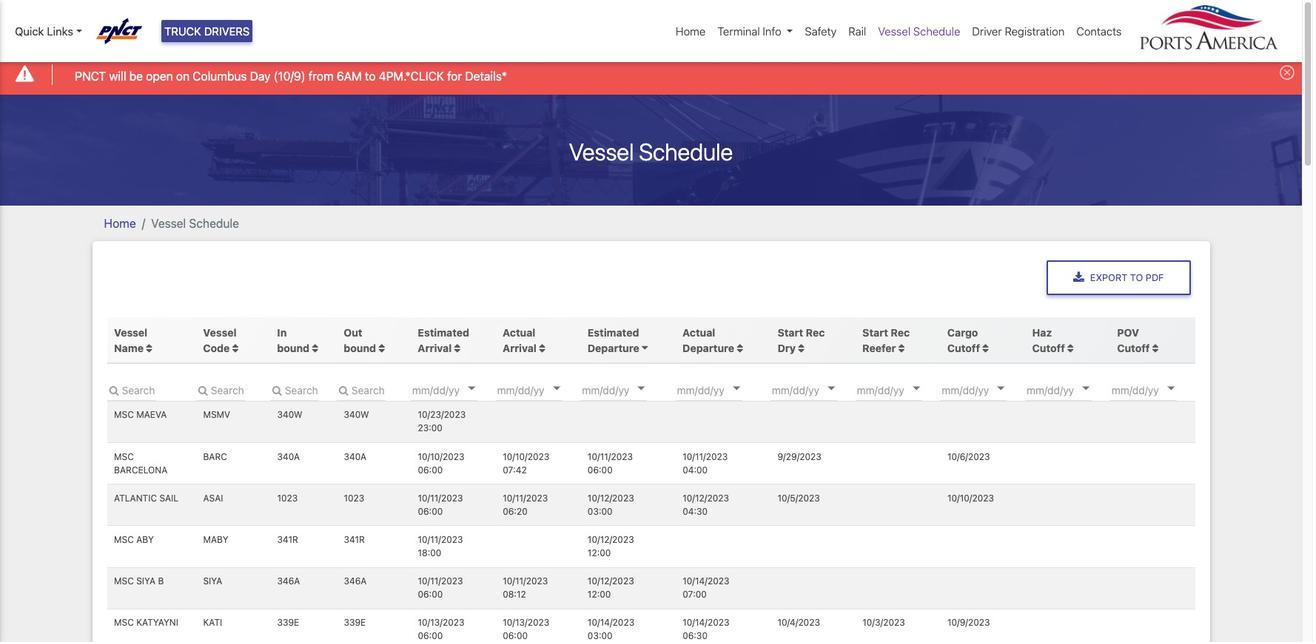 Task type: vqa. For each thing, say whether or not it's contained in the screenshot.
Town, on the bottom left
no



Task type: locate. For each thing, give the bounding box(es) containing it.
10/4/2023
[[778, 618, 820, 629]]

msc
[[114, 410, 134, 421], [114, 451, 134, 463], [114, 535, 134, 546], [114, 576, 134, 587], [114, 618, 134, 629]]

1 horizontal spatial home link
[[670, 17, 712, 46]]

cutoff
[[948, 342, 980, 354], [1033, 342, 1065, 354], [1118, 342, 1150, 354]]

truck
[[164, 24, 201, 38]]

pnct will be open on columbus day (10/9) from 6am to 4pm.*click for details* link
[[75, 67, 507, 85]]

arrival inside estimated arrival
[[418, 342, 452, 354]]

msc left katyayni
[[114, 618, 134, 629]]

10/10/2023 up 07:42
[[503, 451, 550, 463]]

be
[[129, 69, 143, 83]]

2 horizontal spatial vessel schedule
[[878, 24, 961, 38]]

rec left start rec reefer
[[806, 326, 825, 339]]

03:00
[[588, 506, 613, 517], [588, 631, 613, 642]]

2 siya from the left
[[203, 576, 222, 587]]

1 horizontal spatial estimated
[[588, 326, 639, 339]]

bound down in
[[277, 342, 310, 354]]

10/12/2023 for 346a
[[588, 576, 634, 587]]

1 vertical spatial 10/12/2023 12:00
[[588, 576, 634, 601]]

340w
[[277, 410, 303, 421], [344, 410, 369, 421]]

10/12/2023 12:00 down 10/12/2023 03:00
[[588, 535, 634, 559]]

2 horizontal spatial cutoff
[[1118, 342, 1150, 354]]

2 10/12/2023 12:00 from the top
[[588, 576, 634, 601]]

actual for actual arrival
[[503, 326, 536, 339]]

1 horizontal spatial departure
[[683, 342, 735, 354]]

0 horizontal spatial 10/10/2023
[[418, 451, 465, 463]]

9/29/2023
[[778, 451, 822, 463]]

0 vertical spatial 12:00
[[588, 548, 611, 559]]

10/12/2023 12:00 up 10/14/2023 03:00 at bottom left
[[588, 576, 634, 601]]

1 12:00 from the top
[[588, 548, 611, 559]]

2 rec from the left
[[891, 326, 910, 339]]

1 horizontal spatial 10/13/2023
[[503, 618, 550, 629]]

2 12:00 from the top
[[588, 590, 611, 601]]

0 horizontal spatial bound
[[277, 342, 310, 354]]

mm/dd/yy field down haz cutoff at the bottom right of the page
[[1026, 379, 1114, 401]]

open calendar image for 8th mm/dd/yy field from the left
[[1083, 387, 1090, 391]]

0 vertical spatial 10/11/2023 06:00
[[588, 451, 633, 476]]

10/13/2023 06:00
[[418, 618, 465, 642], [503, 618, 550, 642]]

12:00 down 10/12/2023 03:00
[[588, 548, 611, 559]]

actual for actual departure
[[683, 326, 716, 339]]

10/14/2023
[[683, 576, 730, 587], [588, 618, 635, 629], [683, 618, 730, 629]]

1 horizontal spatial open calendar image
[[913, 387, 920, 391]]

0 horizontal spatial home link
[[104, 217, 136, 230]]

339e
[[277, 618, 299, 629], [344, 618, 366, 629]]

10/14/2023 06:30
[[683, 618, 730, 642]]

arrival for actual arrival
[[503, 342, 537, 354]]

1 arrival from the left
[[418, 342, 452, 354]]

departure
[[588, 342, 640, 354], [683, 342, 735, 354]]

1 estimated from the left
[[418, 326, 470, 339]]

18:00
[[418, 548, 442, 559]]

bound inside out bound
[[344, 342, 376, 354]]

0 horizontal spatial 339e
[[277, 618, 299, 629]]

9 mm/dd/yy field from the left
[[1111, 379, 1199, 401]]

registration
[[1005, 24, 1065, 38]]

1 340a from the left
[[277, 451, 300, 463]]

0 horizontal spatial 10/13/2023
[[418, 618, 465, 629]]

1023
[[277, 493, 298, 504], [344, 493, 365, 504]]

0 vertical spatial 10/12/2023 12:00
[[588, 535, 634, 559]]

2 vertical spatial schedule
[[189, 217, 239, 230]]

10/11/2023 06:00 up 10/12/2023 03:00
[[588, 451, 633, 476]]

1 vertical spatial vessel schedule
[[569, 137, 733, 166]]

10/13/2023
[[418, 618, 465, 629], [503, 618, 550, 629]]

2 horizontal spatial open calendar image
[[998, 387, 1005, 391]]

0 horizontal spatial departure
[[588, 342, 640, 354]]

1 bound from the left
[[277, 342, 310, 354]]

10/11/2023 06:00 for 10/11/2023 08:12
[[418, 576, 463, 601]]

open
[[146, 69, 173, 83]]

2 msc from the top
[[114, 451, 134, 463]]

2 estimated from the left
[[588, 326, 639, 339]]

estimated
[[418, 326, 470, 339], [588, 326, 639, 339]]

1 departure from the left
[[588, 342, 640, 354]]

msc for msc siya b
[[114, 576, 134, 587]]

10/13/2023 down 18:00
[[418, 618, 465, 629]]

home
[[676, 24, 706, 38], [104, 217, 136, 230]]

10/11/2023 up 10/12/2023 03:00
[[588, 451, 633, 463]]

2 340w from the left
[[344, 410, 369, 421]]

4 mm/dd/yy field from the left
[[676, 379, 765, 401]]

1 horizontal spatial arrival
[[503, 342, 537, 354]]

0 horizontal spatial 341r
[[277, 535, 298, 546]]

1 horizontal spatial 346a
[[344, 576, 367, 587]]

atlantic sail
[[114, 493, 179, 504]]

msc siya b
[[114, 576, 164, 587]]

rec for start rec dry
[[806, 326, 825, 339]]

mm/dd/yy field down actual departure
[[676, 379, 765, 401]]

1 10/12/2023 12:00 from the top
[[588, 535, 634, 559]]

1 vertical spatial home link
[[104, 217, 136, 230]]

2 mm/dd/yy field from the left
[[496, 379, 585, 401]]

10/12/2023 03:00
[[588, 493, 634, 517]]

10/14/2023 for 07:00
[[683, 576, 730, 587]]

2 341r from the left
[[344, 535, 365, 546]]

1 horizontal spatial 1023
[[344, 493, 365, 504]]

siya up kati
[[203, 576, 222, 587]]

schedule
[[914, 24, 961, 38], [639, 137, 733, 166], [189, 217, 239, 230]]

0 horizontal spatial 1023
[[277, 493, 298, 504]]

0 horizontal spatial estimated
[[418, 326, 470, 339]]

0 horizontal spatial home
[[104, 217, 136, 230]]

bound inside 'in bound'
[[277, 342, 310, 354]]

actual
[[503, 326, 536, 339], [683, 326, 716, 339]]

open calendar image for third mm/dd/yy field from left
[[638, 387, 645, 391]]

1 341r from the left
[[277, 535, 298, 546]]

10/14/2023 03:00
[[588, 618, 635, 642]]

1 10/13/2023 from the left
[[418, 618, 465, 629]]

in bound
[[277, 326, 312, 354]]

drivers
[[204, 24, 250, 38]]

10/11/2023
[[588, 451, 633, 463], [683, 451, 728, 463], [418, 493, 463, 504], [503, 493, 548, 504], [418, 535, 463, 546], [418, 576, 463, 587], [503, 576, 548, 587]]

mm/dd/yy field up 10/23/2023 on the left of the page
[[411, 379, 500, 401]]

cutoff for cargo
[[948, 342, 980, 354]]

10/10/2023 down 23:00
[[418, 451, 465, 463]]

10/11/2023 04:00
[[683, 451, 728, 476]]

0 horizontal spatial rec
[[806, 326, 825, 339]]

2 cutoff from the left
[[1033, 342, 1065, 354]]

3 open calendar image from the left
[[638, 387, 645, 391]]

0 horizontal spatial 340a
[[277, 451, 300, 463]]

1 horizontal spatial 340w
[[344, 410, 369, 421]]

12:00 up 10/14/2023 03:00 at bottom left
[[588, 590, 611, 601]]

1 horizontal spatial 10/13/2023 06:00
[[503, 618, 550, 642]]

dry
[[778, 342, 796, 354]]

schedule inside vessel schedule link
[[914, 24, 961, 38]]

open calendar image
[[468, 387, 475, 391], [553, 387, 560, 391], [638, 387, 645, 391], [733, 387, 740, 391], [1083, 387, 1090, 391], [1168, 387, 1175, 391]]

06:00 for 10/11/2023 08:12
[[418, 590, 443, 601]]

0 horizontal spatial 346a
[[277, 576, 300, 587]]

open calendar image for 8th mm/dd/yy field from right
[[553, 387, 560, 391]]

1 horizontal spatial 341r
[[344, 535, 365, 546]]

10/10/2023 down '10/6/2023'
[[948, 493, 995, 504]]

1 horizontal spatial siya
[[203, 576, 222, 587]]

vessel code
[[203, 326, 237, 354]]

07:00
[[683, 590, 707, 601]]

haz cutoff
[[1033, 326, 1065, 354]]

start rec reefer
[[863, 326, 910, 354]]

1 actual from the left
[[503, 326, 536, 339]]

4 open calendar image from the left
[[733, 387, 740, 391]]

safety link
[[799, 17, 843, 46]]

10/12/2023
[[588, 493, 634, 504], [683, 493, 729, 504], [588, 535, 634, 546], [588, 576, 634, 587]]

1 vertical spatial schedule
[[639, 137, 733, 166]]

pnct will be open on columbus day (10/9) from 6am to 4pm.*click for details*
[[75, 69, 507, 83]]

mm/dd/yy field down reefer
[[856, 379, 945, 401]]

07:42
[[503, 465, 527, 476]]

1 03:00 from the top
[[588, 506, 613, 517]]

10/10/2023 07:42
[[503, 451, 550, 476]]

1 siya from the left
[[136, 576, 156, 587]]

0 vertical spatial 03:00
[[588, 506, 613, 517]]

estimated inside estimated departure
[[588, 326, 639, 339]]

2 arrival from the left
[[503, 342, 537, 354]]

2 03:00 from the top
[[588, 631, 613, 642]]

to
[[1131, 272, 1144, 283]]

close image
[[1280, 65, 1295, 80]]

10/12/2023 12:00 for 10/11/2023 06:00
[[588, 576, 634, 601]]

rec
[[806, 326, 825, 339], [891, 326, 910, 339]]

estimated departure
[[588, 326, 640, 354]]

mm/dd/yy field down dry
[[771, 379, 860, 401]]

msc left "b"
[[114, 576, 134, 587]]

start inside start rec reefer
[[863, 326, 889, 339]]

10/13/2023 down 08:12
[[503, 618, 550, 629]]

mm/dd/yy field down pov cutoff
[[1111, 379, 1199, 401]]

0 vertical spatial home
[[676, 24, 706, 38]]

cutoff down cargo
[[948, 342, 980, 354]]

2 vertical spatial 10/11/2023 06:00
[[418, 576, 463, 601]]

code
[[203, 342, 230, 354]]

1 horizontal spatial 339e
[[344, 618, 366, 629]]

msc up barcelona
[[114, 451, 134, 463]]

1 340w from the left
[[277, 410, 303, 421]]

rec inside start rec reefer
[[891, 326, 910, 339]]

5 mm/dd/yy field from the left
[[771, 379, 860, 401]]

0 horizontal spatial open calendar image
[[828, 387, 835, 391]]

2 horizontal spatial schedule
[[914, 24, 961, 38]]

1 start from the left
[[778, 326, 804, 339]]

6 open calendar image from the left
[[1168, 387, 1175, 391]]

will
[[109, 69, 126, 83]]

10/23/2023 23:00
[[418, 410, 466, 434]]

2 vertical spatial vessel schedule
[[151, 217, 239, 230]]

1 horizontal spatial cutoff
[[1033, 342, 1065, 354]]

mm/dd/yy field down cargo cutoff
[[941, 379, 1030, 401]]

2 1023 from the left
[[344, 493, 365, 504]]

03:00 inside 10/12/2023 03:00
[[588, 506, 613, 517]]

1 horizontal spatial vessel schedule
[[569, 137, 733, 166]]

start up reefer
[[863, 326, 889, 339]]

1 horizontal spatial 340a
[[344, 451, 367, 463]]

10/11/2023 06:00 up the 10/11/2023 18:00
[[418, 493, 463, 517]]

cargo
[[948, 326, 978, 339]]

2 actual from the left
[[683, 326, 716, 339]]

start inside start rec dry
[[778, 326, 804, 339]]

vessel inside vessel schedule link
[[878, 24, 911, 38]]

start
[[778, 326, 804, 339], [863, 326, 889, 339]]

actual inside actual arrival
[[503, 326, 536, 339]]

1 cutoff from the left
[[948, 342, 980, 354]]

2 open calendar image from the left
[[553, 387, 560, 391]]

0 horizontal spatial 340w
[[277, 410, 303, 421]]

cargo cutoff
[[948, 326, 980, 354]]

10/11/2023 down 18:00
[[418, 576, 463, 587]]

1 open calendar image from the left
[[468, 387, 475, 391]]

2 departure from the left
[[683, 342, 735, 354]]

start up dry
[[778, 326, 804, 339]]

10/11/2023 06:00
[[588, 451, 633, 476], [418, 493, 463, 517], [418, 576, 463, 601]]

06:00 inside 10/10/2023 06:00
[[418, 465, 443, 476]]

vessel schedule link
[[873, 17, 967, 46]]

msmv
[[203, 410, 230, 421]]

1 horizontal spatial home
[[676, 24, 706, 38]]

bound down out
[[344, 342, 376, 354]]

pnct will be open on columbus day (10/9) from 6am to 4pm.*click for details* alert
[[0, 54, 1303, 94]]

2 10/13/2023 06:00 from the left
[[503, 618, 550, 642]]

1 vertical spatial 10/11/2023 06:00
[[418, 493, 463, 517]]

msc left maeva
[[114, 410, 134, 421]]

1 horizontal spatial start
[[863, 326, 889, 339]]

10/12/2023 for 341r
[[588, 535, 634, 546]]

03:00 inside 10/14/2023 03:00
[[588, 631, 613, 642]]

1 msc from the top
[[114, 410, 134, 421]]

cutoff down pov
[[1118, 342, 1150, 354]]

siya left "b"
[[136, 576, 156, 587]]

None field
[[107, 379, 156, 401], [196, 379, 245, 401], [270, 379, 319, 401], [337, 379, 386, 401], [107, 379, 156, 401], [196, 379, 245, 401], [270, 379, 319, 401], [337, 379, 386, 401]]

mm/dd/yy field down actual arrival
[[496, 379, 585, 401]]

home inside home link
[[676, 24, 706, 38]]

0 horizontal spatial 10/13/2023 06:00
[[418, 618, 465, 642]]

start for reefer
[[863, 326, 889, 339]]

0 horizontal spatial start
[[778, 326, 804, 339]]

06:00 for 10/11/2023 06:20
[[418, 506, 443, 517]]

mm/dd/yy field
[[411, 379, 500, 401], [496, 379, 585, 401], [581, 379, 670, 401], [676, 379, 765, 401], [771, 379, 860, 401], [856, 379, 945, 401], [941, 379, 1030, 401], [1026, 379, 1114, 401], [1111, 379, 1199, 401]]

2 start from the left
[[863, 326, 889, 339]]

mm/dd/yy field down estimated departure
[[581, 379, 670, 401]]

0 horizontal spatial actual
[[503, 326, 536, 339]]

0 horizontal spatial siya
[[136, 576, 156, 587]]

msc for msc barcelona
[[114, 451, 134, 463]]

open calendar image
[[828, 387, 835, 391], [913, 387, 920, 391], [998, 387, 1005, 391]]

1 horizontal spatial rec
[[891, 326, 910, 339]]

pov
[[1118, 326, 1140, 339]]

03:00 for 10/12/2023 03:00
[[588, 506, 613, 517]]

08:12
[[503, 590, 526, 601]]

12:00 for 10/11/2023 18:00
[[588, 548, 611, 559]]

1 vertical spatial home
[[104, 217, 136, 230]]

rec up reefer
[[891, 326, 910, 339]]

msc inside msc barcelona
[[114, 451, 134, 463]]

10/10/2023
[[418, 451, 465, 463], [503, 451, 550, 463], [948, 493, 995, 504]]

0 horizontal spatial arrival
[[418, 342, 452, 354]]

pnct
[[75, 69, 106, 83]]

5 open calendar image from the left
[[1083, 387, 1090, 391]]

3 mm/dd/yy field from the left
[[581, 379, 670, 401]]

b
[[158, 576, 164, 587]]

1 horizontal spatial actual
[[683, 326, 716, 339]]

3 cutoff from the left
[[1118, 342, 1150, 354]]

arrival for estimated arrival
[[418, 342, 452, 354]]

06:20
[[503, 506, 528, 517]]

0 vertical spatial home link
[[670, 17, 712, 46]]

2 bound from the left
[[344, 342, 376, 354]]

1 rec from the left
[[806, 326, 825, 339]]

1 vertical spatial 12:00
[[588, 590, 611, 601]]

actual inside actual departure
[[683, 326, 716, 339]]

10/14/2023 for 03:00
[[588, 618, 635, 629]]

info
[[763, 24, 782, 38]]

arrival
[[418, 342, 452, 354], [503, 342, 537, 354]]

msc left "aby"
[[114, 535, 134, 546]]

cutoff down haz
[[1033, 342, 1065, 354]]

rec inside start rec dry
[[806, 326, 825, 339]]

1 vertical spatial 03:00
[[588, 631, 613, 642]]

1 horizontal spatial 10/10/2023
[[503, 451, 550, 463]]

departure for actual
[[683, 342, 735, 354]]

0 vertical spatial schedule
[[914, 24, 961, 38]]

10/11/2023 06:00 down 18:00
[[418, 576, 463, 601]]

0 horizontal spatial cutoff
[[948, 342, 980, 354]]

3 msc from the top
[[114, 535, 134, 546]]

1 10/13/2023 06:00 from the left
[[418, 618, 465, 642]]

4 msc from the top
[[114, 576, 134, 587]]

estimated for arrival
[[418, 326, 470, 339]]

5 msc from the top
[[114, 618, 134, 629]]

1 horizontal spatial bound
[[344, 342, 376, 354]]



Task type: describe. For each thing, give the bounding box(es) containing it.
quick links link
[[15, 23, 82, 40]]

export to pdf link
[[1047, 260, 1191, 296]]

2 346a from the left
[[344, 576, 367, 587]]

1 346a from the left
[[277, 576, 300, 587]]

04:00
[[683, 465, 708, 476]]

safety
[[805, 24, 837, 38]]

details*
[[465, 69, 507, 83]]

download image
[[1074, 272, 1085, 284]]

msc for msc katyayni
[[114, 618, 134, 629]]

03:00 for 10/14/2023 03:00
[[588, 631, 613, 642]]

6am
[[337, 69, 362, 83]]

10/6/2023
[[948, 451, 990, 463]]

export
[[1091, 272, 1128, 283]]

start for dry
[[778, 326, 804, 339]]

truck drivers
[[164, 24, 250, 38]]

0 horizontal spatial schedule
[[189, 217, 239, 230]]

truck drivers link
[[161, 20, 253, 43]]

aby
[[136, 535, 154, 546]]

cutoff for haz
[[1033, 342, 1065, 354]]

export to pdf
[[1091, 272, 1164, 283]]

barc
[[203, 451, 227, 463]]

from
[[309, 69, 334, 83]]

10/11/2023 18:00
[[418, 535, 463, 559]]

bound for out
[[344, 342, 376, 354]]

04:30
[[683, 506, 708, 517]]

3 open calendar image from the left
[[998, 387, 1005, 391]]

10/14/2023 07:00
[[683, 576, 730, 601]]

maeva
[[136, 410, 167, 421]]

katyayni
[[136, 618, 178, 629]]

10/11/2023 up 08:12
[[503, 576, 548, 587]]

start rec dry
[[778, 326, 825, 354]]

msc maeva
[[114, 410, 167, 421]]

1 horizontal spatial schedule
[[639, 137, 733, 166]]

driver registration link
[[967, 17, 1071, 46]]

0 vertical spatial vessel schedule
[[878, 24, 961, 38]]

10/10/2023 for 06:00
[[418, 451, 465, 463]]

estimated arrival
[[418, 326, 470, 354]]

6 mm/dd/yy field from the left
[[856, 379, 945, 401]]

10/9/2023
[[948, 618, 990, 629]]

name
[[114, 342, 144, 354]]

rail
[[849, 24, 867, 38]]

reefer
[[863, 342, 896, 354]]

rail link
[[843, 17, 873, 46]]

1 1023 from the left
[[277, 493, 298, 504]]

2 339e from the left
[[344, 618, 366, 629]]

atlantic
[[114, 493, 157, 504]]

links
[[47, 24, 73, 38]]

msc katyayni
[[114, 618, 178, 629]]

1 mm/dd/yy field from the left
[[411, 379, 500, 401]]

10/11/2023 up 18:00
[[418, 535, 463, 546]]

in
[[277, 326, 287, 339]]

10/11/2023 up 04:00
[[683, 451, 728, 463]]

terminal
[[718, 24, 760, 38]]

actual departure
[[683, 326, 735, 354]]

cutoff for pov
[[1118, 342, 1150, 354]]

bound for in
[[277, 342, 310, 354]]

msc aby
[[114, 535, 154, 546]]

2 10/13/2023 from the left
[[503, 618, 550, 629]]

estimated for departure
[[588, 326, 639, 339]]

10/12/2023 12:00 for 10/11/2023 18:00
[[588, 535, 634, 559]]

2 open calendar image from the left
[[913, 387, 920, 391]]

pdf
[[1146, 272, 1164, 283]]

quick links
[[15, 24, 73, 38]]

contacts
[[1077, 24, 1122, 38]]

maby
[[203, 535, 228, 546]]

columbus
[[193, 69, 247, 83]]

kati
[[203, 618, 222, 629]]

10/11/2023 08:12
[[503, 576, 548, 601]]

06:00 for 10/13/2023 06:00
[[418, 631, 443, 642]]

out
[[344, 326, 363, 339]]

10/5/2023
[[778, 493, 820, 504]]

contacts link
[[1071, 17, 1128, 46]]

msc barcelona
[[114, 451, 168, 476]]

10/12/2023 for 1023
[[588, 493, 634, 504]]

open calendar image for ninth mm/dd/yy field
[[1168, 387, 1175, 391]]

open calendar image for 1st mm/dd/yy field
[[468, 387, 475, 391]]

10/14/2023 for 06:30
[[683, 618, 730, 629]]

1 open calendar image from the left
[[828, 387, 835, 391]]

msc for msc aby
[[114, 535, 134, 546]]

23:00
[[418, 423, 443, 434]]

10/11/2023 down 10/10/2023 06:00
[[418, 493, 463, 504]]

day
[[250, 69, 271, 83]]

vessel name
[[114, 326, 147, 354]]

06:30
[[683, 631, 708, 642]]

10/11/2023 06:00 for 10/11/2023 06:20
[[418, 493, 463, 517]]

to
[[365, 69, 376, 83]]

10/12/2023 04:30
[[683, 493, 729, 517]]

on
[[176, 69, 190, 83]]

open calendar image for 6th mm/dd/yy field from right
[[733, 387, 740, 391]]

pov cutoff
[[1118, 326, 1150, 354]]

10/10/2023 06:00
[[418, 451, 465, 476]]

msc for msc maeva
[[114, 410, 134, 421]]

asai
[[203, 493, 223, 504]]

departure for estimated
[[588, 342, 640, 354]]

quick
[[15, 24, 44, 38]]

10/10/2023 for 07:42
[[503, 451, 550, 463]]

2 340a from the left
[[344, 451, 367, 463]]

12:00 for 10/11/2023 06:00
[[588, 590, 611, 601]]

7 mm/dd/yy field from the left
[[941, 379, 1030, 401]]

10/3/2023
[[863, 618, 905, 629]]

driver
[[973, 24, 1002, 38]]

terminal info link
[[712, 17, 799, 46]]

driver registration
[[973, 24, 1065, 38]]

1 339e from the left
[[277, 618, 299, 629]]

actual arrival
[[503, 326, 537, 354]]

10/11/2023 up 06:20
[[503, 493, 548, 504]]

4pm.*click
[[379, 69, 444, 83]]

8 mm/dd/yy field from the left
[[1026, 379, 1114, 401]]

for
[[447, 69, 462, 83]]

0 horizontal spatial vessel schedule
[[151, 217, 239, 230]]

out bound
[[344, 326, 379, 354]]

terminal info
[[718, 24, 782, 38]]

barcelona
[[114, 465, 168, 476]]

06:00 for 10/10/2023 07:42
[[418, 465, 443, 476]]

2 horizontal spatial 10/10/2023
[[948, 493, 995, 504]]

(10/9)
[[274, 69, 306, 83]]

rec for start rec reefer
[[891, 326, 910, 339]]



